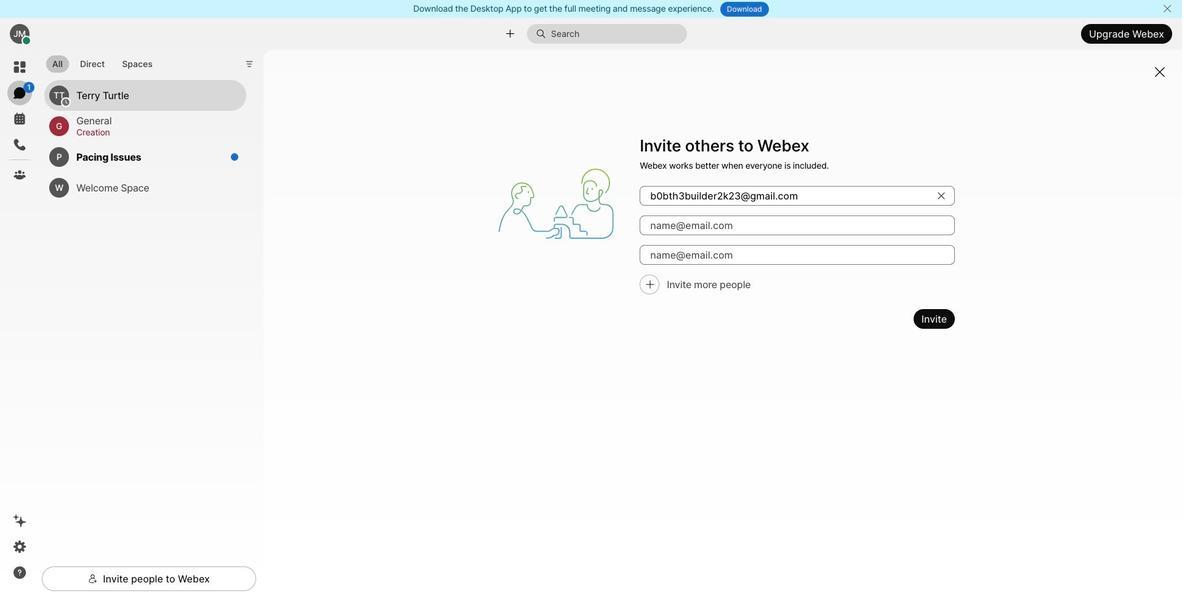 Task type: describe. For each thing, give the bounding box(es) containing it.
creation element
[[76, 125, 232, 139]]

3 name@email.com email field from the top
[[640, 245, 955, 265]]

2 name@email.com email field from the top
[[640, 216, 955, 236]]

cancel_16 image
[[1163, 4, 1173, 14]]

terry turtle list item
[[44, 80, 246, 111]]



Task type: locate. For each thing, give the bounding box(es) containing it.
general list item
[[44, 111, 246, 141]]

2 vertical spatial name@email.com email field
[[640, 245, 955, 265]]

name@email.com email field
[[640, 186, 955, 206], [640, 216, 955, 236], [640, 245, 955, 265]]

webex tab list
[[7, 55, 34, 187]]

1 name@email.com email field from the top
[[640, 186, 955, 206]]

1 vertical spatial name@email.com email field
[[640, 216, 955, 236]]

tab list
[[43, 48, 162, 77]]

invite others to webex image
[[487, 135, 625, 273]]

0 vertical spatial name@email.com email field
[[640, 186, 955, 206]]

navigation
[[0, 50, 39, 596]]

new messages image
[[230, 153, 239, 161]]

pacing issues, new messages list item
[[44, 141, 246, 172]]

welcome space list item
[[44, 172, 246, 203]]



Task type: vqa. For each thing, say whether or not it's contained in the screenshot.
THE TERRY TURTLE List Item
yes



